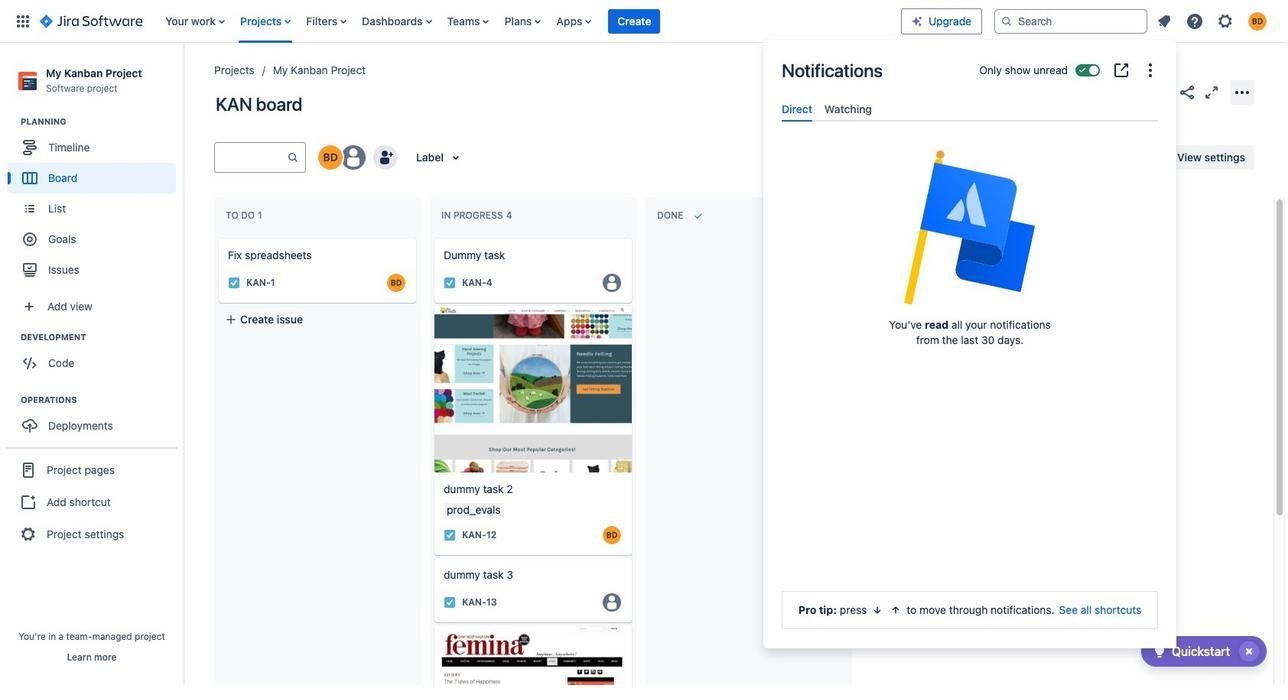 Task type: vqa. For each thing, say whether or not it's contained in the screenshot.
2nd HEADING from the bottom of the sidebar element on the left of page
yes



Task type: describe. For each thing, give the bounding box(es) containing it.
dismiss quickstart image
[[1238, 640, 1262, 664]]

your profile and settings image
[[1249, 12, 1268, 30]]

goal image
[[23, 233, 37, 247]]

group for development image
[[8, 332, 183, 384]]

notifications image
[[1156, 12, 1174, 30]]

arrow up image
[[890, 605, 903, 617]]

Search this board text field
[[215, 144, 287, 171]]

star kan board image
[[1154, 83, 1173, 101]]

to do element
[[226, 210, 265, 221]]

group for planning icon
[[8, 116, 183, 290]]

primary element
[[9, 0, 902, 42]]

add people image
[[377, 148, 395, 167]]

enter full screen image
[[1203, 83, 1222, 101]]

group for operations icon
[[8, 394, 183, 446]]

in progress element
[[442, 210, 516, 221]]

create issue image
[[424, 228, 442, 246]]

Search field
[[995, 9, 1148, 33]]

operations image
[[2, 391, 21, 410]]

heading for development image
[[21, 332, 183, 344]]

sidebar element
[[0, 43, 184, 686]]

planning image
[[2, 113, 21, 131]]

search image
[[1001, 15, 1013, 27]]

heading for planning icon
[[21, 116, 183, 128]]



Task type: locate. For each thing, give the bounding box(es) containing it.
appswitcher icon image
[[14, 12, 32, 30]]

more actions image
[[1234, 83, 1252, 101]]

task image
[[228, 277, 240, 289], [444, 277, 456, 289], [444, 529, 456, 542], [444, 597, 456, 609]]

create issue image
[[208, 228, 227, 246]]

sidebar navigation image
[[167, 61, 201, 92]]

list
[[158, 0, 902, 42], [1151, 7, 1277, 35]]

3 heading from the top
[[21, 394, 183, 407]]

settings image
[[1217, 12, 1235, 30]]

2 heading from the top
[[21, 332, 183, 344]]

dialog
[[764, 40, 1177, 649]]

heading for operations icon
[[21, 394, 183, 407]]

more image
[[1142, 61, 1160, 80]]

arrow down image
[[872, 605, 884, 617]]

tab list
[[776, 96, 1165, 122]]

1 heading from the top
[[21, 116, 183, 128]]

development image
[[2, 329, 21, 347]]

help image
[[1186, 12, 1205, 30]]

1 horizontal spatial list
[[1151, 7, 1277, 35]]

heading
[[21, 116, 183, 128], [21, 332, 183, 344], [21, 394, 183, 407]]

0 vertical spatial heading
[[21, 116, 183, 128]]

group
[[8, 116, 183, 290], [8, 332, 183, 384], [8, 394, 183, 446], [6, 448, 178, 557]]

tab panel
[[776, 122, 1165, 136]]

0 horizontal spatial list
[[158, 0, 902, 42]]

open notifications in a new tab image
[[1113, 61, 1131, 80]]

None search field
[[995, 9, 1148, 33]]

banner
[[0, 0, 1286, 43]]

2 vertical spatial heading
[[21, 394, 183, 407]]

jira software image
[[40, 12, 143, 30], [40, 12, 143, 30]]

list item
[[609, 0, 661, 42]]

1 vertical spatial heading
[[21, 332, 183, 344]]



